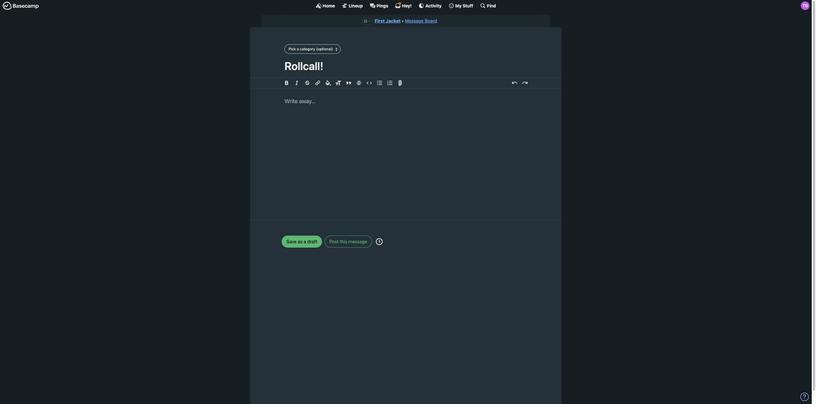 Task type: vqa. For each thing, say whether or not it's contained in the screenshot.
Main element
yes



Task type: locate. For each thing, give the bounding box(es) containing it.
activity
[[425, 3, 442, 8]]

a inside save as a draft button
[[304, 239, 306, 244]]

first jacket
[[375, 18, 401, 23]]

Write away… text field
[[267, 88, 544, 213]]

find
[[487, 3, 496, 8]]

message
[[405, 18, 424, 23]]

category
[[300, 47, 315, 51]]

find button
[[480, 3, 496, 9]]

› message board
[[402, 18, 437, 23]]

switch accounts image
[[2, 1, 39, 10]]

lineup
[[349, 3, 363, 8]]

a inside pick a category (optional) 'button'
[[297, 47, 299, 51]]

this
[[340, 239, 347, 244]]

hey!
[[402, 3, 412, 8]]

pick a category (optional)
[[289, 47, 333, 51]]

first jacket link
[[375, 18, 401, 23]]

1 horizontal spatial a
[[304, 239, 306, 244]]

activity link
[[419, 3, 442, 9]]

home
[[323, 3, 335, 8]]

post
[[329, 239, 339, 244]]

a
[[297, 47, 299, 51], [304, 239, 306, 244]]

a right as
[[304, 239, 306, 244]]

my stuff button
[[448, 3, 473, 9]]

pick
[[289, 47, 296, 51]]

1 vertical spatial a
[[304, 239, 306, 244]]

pick a category (optional) button
[[285, 44, 341, 54]]

(optional)
[[316, 47, 333, 51]]

0 vertical spatial a
[[297, 47, 299, 51]]

0 horizontal spatial a
[[297, 47, 299, 51]]

post this message button
[[324, 236, 372, 248]]

lineup link
[[342, 3, 363, 9]]

a right pick
[[297, 47, 299, 51]]

schedule this to post later image
[[376, 238, 383, 245]]

my stuff
[[455, 3, 473, 8]]



Task type: describe. For each thing, give the bounding box(es) containing it.
board
[[425, 18, 437, 23]]

message board link
[[405, 18, 437, 23]]

message
[[348, 239, 367, 244]]

draft
[[307, 239, 317, 244]]

save as a draft
[[287, 239, 317, 244]]

tyler black image
[[801, 1, 809, 10]]

›
[[402, 18, 404, 23]]

jacket
[[386, 18, 401, 23]]

as
[[298, 239, 302, 244]]

pings button
[[370, 3, 388, 9]]

my
[[455, 3, 462, 8]]

save as a draft button
[[282, 236, 322, 248]]

main element
[[0, 0, 812, 11]]

home link
[[316, 3, 335, 9]]

first
[[375, 18, 385, 23]]

Type a title… text field
[[285, 60, 527, 72]]

pings
[[377, 3, 388, 8]]

post this message
[[329, 239, 367, 244]]

hey! button
[[395, 2, 412, 9]]

stuff
[[463, 3, 473, 8]]

save
[[287, 239, 297, 244]]



